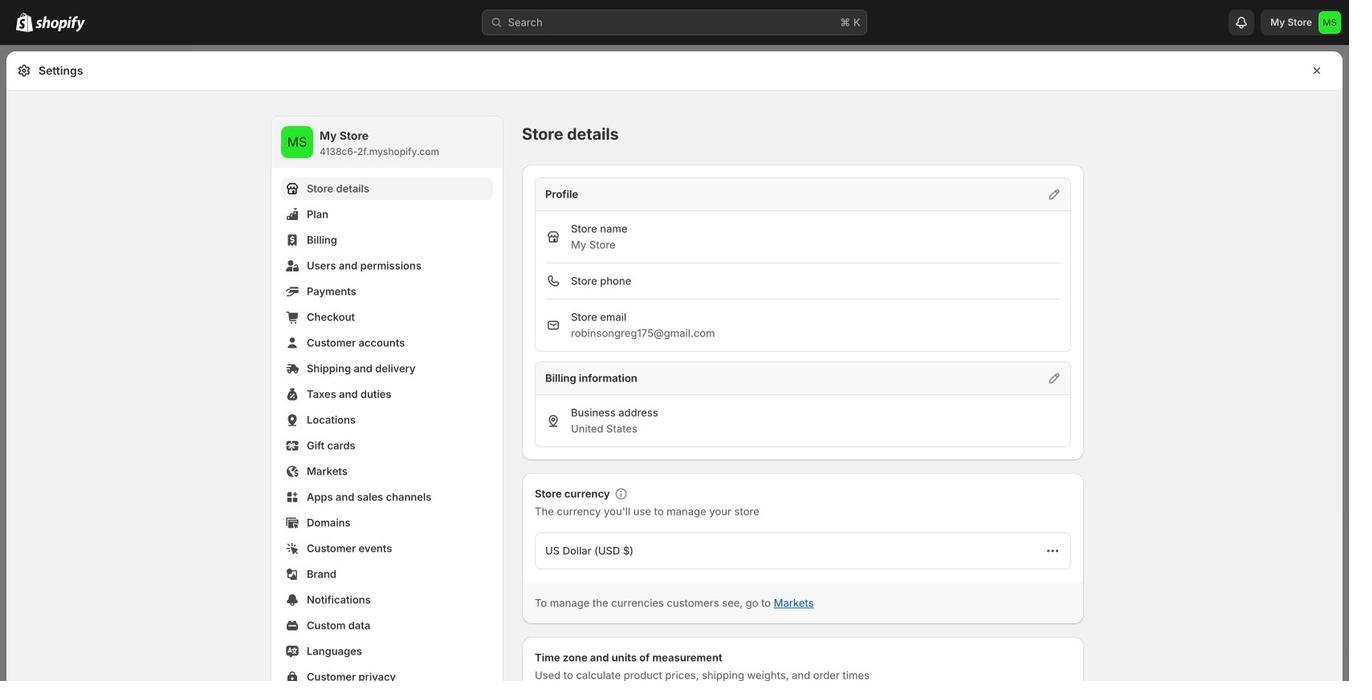 Task type: vqa. For each thing, say whether or not it's contained in the screenshot.
3D
no



Task type: describe. For each thing, give the bounding box(es) containing it.
shop settings menu element
[[272, 116, 503, 681]]

0 horizontal spatial shopify image
[[16, 13, 33, 32]]

settings dialog
[[6, 51, 1343, 681]]



Task type: locate. For each thing, give the bounding box(es) containing it.
1 vertical spatial my store image
[[281, 126, 313, 158]]

1 horizontal spatial shopify image
[[35, 16, 85, 32]]

1 horizontal spatial my store image
[[1319, 11, 1342, 34]]

shopify image
[[16, 13, 33, 32], [35, 16, 85, 32]]

my store image
[[1319, 11, 1342, 34], [281, 126, 313, 158]]

my store image inside shop settings menu element
[[281, 126, 313, 158]]

0 vertical spatial my store image
[[1319, 11, 1342, 34]]

0 horizontal spatial my store image
[[281, 126, 313, 158]]



